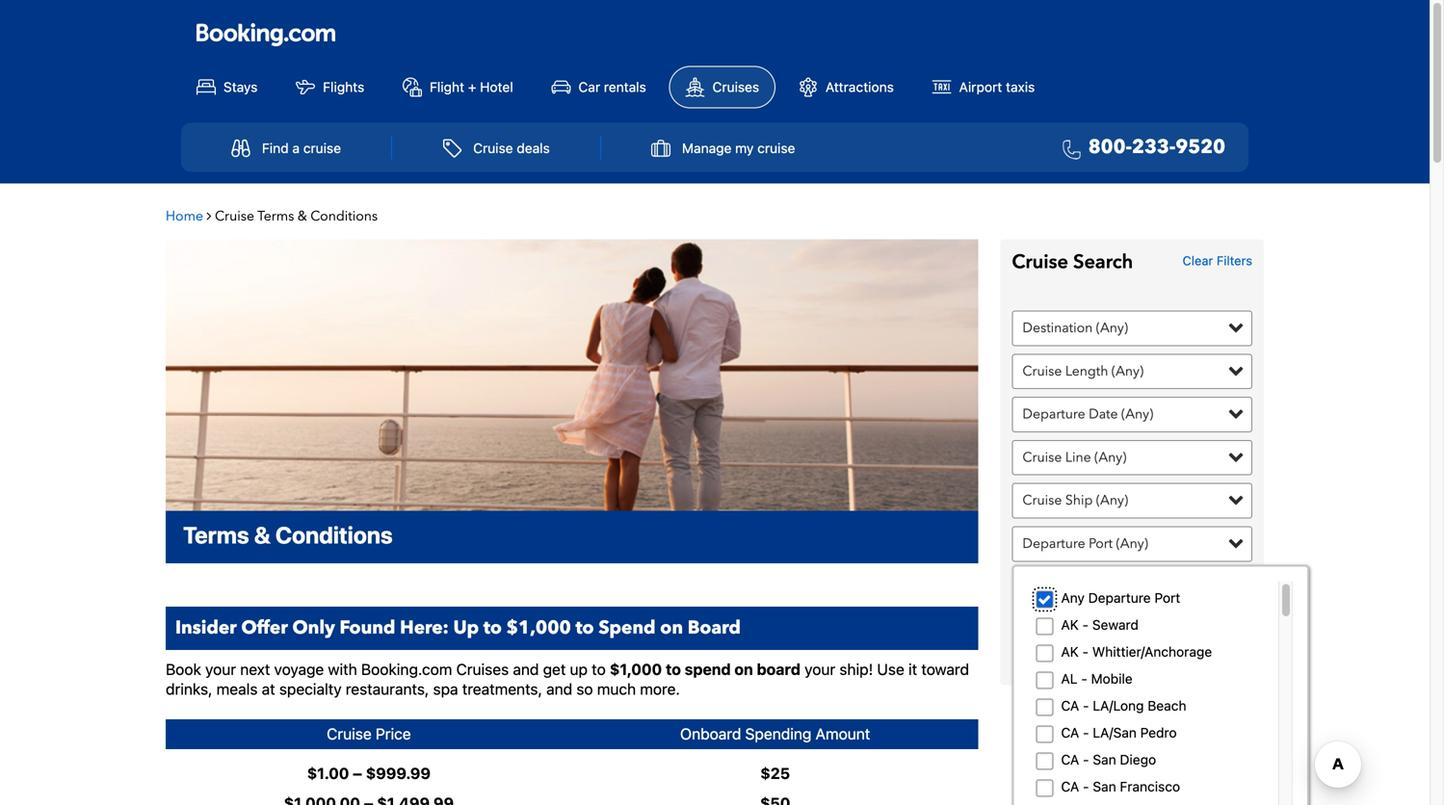 Task type: locate. For each thing, give the bounding box(es) containing it.
car rentals link
[[536, 67, 662, 108]]

–
[[353, 764, 362, 783]]

any up ak - seward
[[1061, 590, 1085, 606]]

terms up insider at the bottom left
[[183, 522, 249, 549]]

length
[[1065, 362, 1108, 380]]

to right the up
[[592, 660, 606, 679]]

la/long
[[1093, 698, 1144, 714]]

$1,000 up get
[[506, 616, 571, 641]]

any departure port
[[1061, 590, 1180, 606]]

cruise left ship
[[1023, 492, 1062, 510]]

cruise for cruise length ( any )
[[1023, 362, 1062, 380]]

- down ca - la/san pedro
[[1083, 752, 1089, 768]]

any for cruise ship
[[1100, 492, 1124, 510]]

0 vertical spatial cruises
[[712, 79, 759, 95]]

( for port
[[1116, 535, 1120, 553]]

any right ship
[[1100, 492, 1124, 510]]

car rentals
[[578, 79, 646, 95]]

san down 'la/san'
[[1093, 752, 1116, 768]]

( right date
[[1121, 405, 1125, 424]]

0 vertical spatial and
[[513, 660, 539, 679]]

1 ca from the top
[[1061, 698, 1079, 714]]

found
[[340, 616, 395, 641]]

spend
[[599, 616, 656, 641]]

1 vertical spatial san
[[1093, 779, 1116, 795]]

- down ca - san diego at the bottom right
[[1083, 779, 1089, 795]]

1 horizontal spatial terms
[[257, 207, 294, 225]]

search link
[[1012, 619, 1252, 674]]

and down get
[[546, 680, 572, 699]]

) right date
[[1149, 405, 1153, 424]]

book
[[166, 660, 201, 679]]

- left seward on the right
[[1082, 617, 1089, 633]]

conditions
[[310, 207, 378, 225], [275, 522, 393, 549]]

ca down the al
[[1061, 698, 1079, 714]]

port up whittier/anchorage
[[1154, 590, 1180, 606]]

al
[[1061, 671, 1078, 687]]

restaurants,
[[346, 680, 429, 699]]

on
[[660, 616, 683, 641], [734, 660, 753, 679]]

233-
[[1132, 134, 1176, 160]]

your up meals
[[205, 660, 236, 679]]

so
[[576, 680, 593, 699]]

angle right image
[[207, 209, 211, 223]]

drinks,
[[166, 680, 212, 699]]

clear filters
[[1183, 253, 1252, 268]]

)
[[1124, 319, 1128, 337], [1140, 362, 1144, 380], [1149, 405, 1153, 424], [1122, 448, 1127, 467], [1124, 492, 1128, 510], [1144, 535, 1148, 553]]

( right the 'line'
[[1095, 448, 1099, 467]]

booking.com
[[361, 660, 452, 679]]

conditions up the only on the left of page
[[275, 522, 393, 549]]

( for ship
[[1096, 492, 1100, 510]]

( for length
[[1112, 362, 1116, 380]]

departure up the cruise line ( any )
[[1023, 405, 1085, 424]]

up
[[453, 616, 479, 641]]

amount
[[816, 725, 870, 743]]

any right date
[[1125, 405, 1149, 424]]

1 horizontal spatial $1,000
[[610, 660, 662, 679]]

cruise
[[303, 140, 341, 156]]

spa
[[433, 680, 458, 699]]

9520
[[1176, 134, 1225, 160]]

any up any departure port
[[1120, 535, 1144, 553]]

cruise inside travel menu navigation
[[473, 140, 513, 156]]

next
[[240, 660, 270, 679]]

san for francisco
[[1093, 779, 1116, 795]]

0 vertical spatial terms
[[257, 207, 294, 225]]

a
[[292, 140, 300, 156]]

2 ca from the top
[[1061, 725, 1079, 741]]

ak for ak - seward
[[1061, 617, 1079, 633]]

flights link
[[281, 67, 380, 108]]

beach
[[1148, 698, 1186, 714]]

ca down ca - la/san pedro
[[1061, 752, 1079, 768]]

specialty
[[279, 680, 342, 699]]

( for date
[[1121, 405, 1125, 424]]

departure up seward on the right
[[1088, 590, 1151, 606]]

- up al - mobile
[[1082, 644, 1089, 660]]

ak left seward on the right
[[1061, 617, 1079, 633]]

0 vertical spatial port
[[1089, 535, 1113, 553]]

attractions link
[[783, 67, 909, 108]]

cruises up treatments,
[[456, 660, 509, 679]]

1 vertical spatial $1,000
[[610, 660, 662, 679]]

travel menu navigation
[[181, 123, 1249, 172]]

- right the al
[[1081, 671, 1087, 687]]

0 vertical spatial departure
[[1023, 405, 1085, 424]]

san for diego
[[1093, 752, 1116, 768]]

1 vertical spatial &
[[254, 522, 270, 549]]

more.
[[640, 680, 680, 699]]

clear filters link
[[1183, 251, 1252, 271]]

0 horizontal spatial port
[[1089, 535, 1113, 553]]

0 horizontal spatial cruises
[[456, 660, 509, 679]]

any right length
[[1116, 362, 1140, 380]]

0 vertical spatial conditions
[[310, 207, 378, 225]]

1 vertical spatial cruises
[[456, 660, 509, 679]]

terms
[[257, 207, 294, 225], [183, 522, 249, 549]]

- down al - mobile
[[1083, 698, 1089, 714]]

search down seward on the right
[[1107, 637, 1157, 655]]

insider
[[175, 616, 237, 641]]

terms right angle right image
[[257, 207, 294, 225]]

offer
[[241, 616, 288, 641]]

and left get
[[513, 660, 539, 679]]

port
[[1089, 535, 1113, 553], [1154, 590, 1180, 606]]

conditions down cruise
[[310, 207, 378, 225]]

destination ( any )
[[1023, 319, 1128, 337]]

2 san from the top
[[1093, 779, 1116, 795]]

) right length
[[1140, 362, 1144, 380]]

+
[[468, 79, 476, 95]]

( right ship
[[1096, 492, 1100, 510]]

cruises
[[712, 79, 759, 95], [456, 660, 509, 679]]

cruise up the destination
[[1012, 249, 1068, 276]]

& down find a cruise
[[298, 207, 307, 225]]

none search field containing cruise search
[[1000, 239, 1264, 686]]

much
[[597, 680, 636, 699]]

any for departure date
[[1125, 405, 1149, 424]]

ship!
[[839, 660, 873, 679]]

$1.00
[[307, 764, 349, 783]]

cruises up travel menu navigation
[[712, 79, 759, 95]]

2 your from the left
[[805, 660, 835, 679]]

4 ca from the top
[[1061, 779, 1079, 795]]

) right the 'line'
[[1122, 448, 1127, 467]]

1 horizontal spatial cruises
[[712, 79, 759, 95]]

any
[[1100, 319, 1124, 337], [1116, 362, 1140, 380], [1125, 405, 1149, 424], [1099, 448, 1122, 467], [1100, 492, 1124, 510], [1120, 535, 1144, 553], [1061, 590, 1085, 606]]

( right the destination
[[1096, 319, 1100, 337]]

cruise deals
[[473, 140, 550, 156]]

port down ship
[[1089, 535, 1113, 553]]

any for departure port
[[1120, 535, 1144, 553]]

800-
[[1088, 134, 1132, 160]]

cruise left length
[[1023, 362, 1062, 380]]

) for cruise ship ( any )
[[1124, 492, 1128, 510]]

search
[[1073, 249, 1133, 276], [1107, 637, 1157, 655]]

0 horizontal spatial terms
[[183, 522, 249, 549]]

san down ca - san diego at the bottom right
[[1093, 779, 1116, 795]]

0 vertical spatial san
[[1093, 752, 1116, 768]]

None search field
[[1000, 239, 1264, 686]]

it
[[908, 660, 917, 679]]

) for departure port ( any )
[[1144, 535, 1148, 553]]

ca left 'la/san'
[[1061, 725, 1079, 741]]

here:
[[400, 616, 449, 641]]

treatments,
[[462, 680, 542, 699]]

to up the up
[[576, 616, 594, 641]]

hotel
[[480, 79, 513, 95]]

- for ca - la/san pedro
[[1083, 725, 1089, 741]]

1 ak from the top
[[1061, 617, 1079, 633]]

cruise for cruise ship ( any )
[[1023, 492, 1062, 510]]

your left ship!
[[805, 660, 835, 679]]

0 horizontal spatial $1,000
[[506, 616, 571, 641]]

2 ak from the top
[[1061, 644, 1079, 660]]

- for ca - la/long beach
[[1083, 698, 1089, 714]]

1 san from the top
[[1093, 752, 1116, 768]]

& up offer
[[254, 522, 270, 549]]

- for al - mobile
[[1081, 671, 1087, 687]]

any right the 'line'
[[1099, 448, 1122, 467]]

-
[[1082, 617, 1089, 633], [1082, 644, 1089, 660], [1081, 671, 1087, 687], [1083, 698, 1089, 714], [1083, 725, 1089, 741], [1083, 752, 1089, 768], [1083, 779, 1089, 795]]

ca down ca - san diego at the bottom right
[[1061, 779, 1079, 795]]

your
[[205, 660, 236, 679], [805, 660, 835, 679]]

cruise left deals
[[473, 140, 513, 156]]

1 vertical spatial port
[[1154, 590, 1180, 606]]

ca
[[1061, 698, 1079, 714], [1061, 725, 1079, 741], [1061, 752, 1079, 768], [1061, 779, 1079, 795]]

departure for departure port
[[1023, 535, 1085, 553]]

cruise length ( any )
[[1023, 362, 1144, 380]]

- left 'la/san'
[[1083, 725, 1089, 741]]

search up destination ( any )
[[1073, 249, 1133, 276]]

( up any departure port
[[1116, 535, 1120, 553]]

1 vertical spatial and
[[546, 680, 572, 699]]

airport
[[959, 79, 1002, 95]]

stays link
[[181, 67, 273, 108]]

ak - whittier/anchorage
[[1061, 644, 1212, 660]]

) up cruise length ( any )
[[1124, 319, 1128, 337]]

cruise up –
[[327, 725, 372, 743]]

use
[[877, 660, 904, 679]]

3 ca from the top
[[1061, 752, 1079, 768]]

$1.00 – $999.99
[[307, 764, 431, 783]]

cruise for cruise search
[[1012, 249, 1068, 276]]

1 horizontal spatial your
[[805, 660, 835, 679]]

) for departure date ( any )
[[1149, 405, 1153, 424]]

cruise deals link
[[422, 129, 571, 167]]

0 vertical spatial ak
[[1061, 617, 1079, 633]]

any for cruise length
[[1116, 362, 1140, 380]]

your inside your ship! use it toward drinks, meals at specialty restaurants, spa treatments, and so much more.
[[805, 660, 835, 679]]

find a cruise
[[262, 140, 341, 156]]

( right length
[[1112, 362, 1116, 380]]

1 horizontal spatial &
[[298, 207, 307, 225]]

onboard
[[680, 725, 741, 743]]

1 vertical spatial ak
[[1061, 644, 1079, 660]]

any up length
[[1100, 319, 1124, 337]]

ca for ca - san francisco
[[1061, 779, 1079, 795]]

toward
[[921, 660, 969, 679]]

$1,000 up much
[[610, 660, 662, 679]]

filters
[[1217, 253, 1252, 268]]

and inside your ship! use it toward drinks, meals at specialty restaurants, spa treatments, and so much more.
[[546, 680, 572, 699]]

0 horizontal spatial on
[[660, 616, 683, 641]]

800-233-9520
[[1088, 134, 1225, 160]]

cruise right angle right image
[[215, 207, 254, 225]]

0 horizontal spatial your
[[205, 660, 236, 679]]

cruise left the 'line'
[[1023, 448, 1062, 467]]

&
[[298, 207, 307, 225], [254, 522, 270, 549]]

1 vertical spatial on
[[734, 660, 753, 679]]

1 vertical spatial departure
[[1023, 535, 1085, 553]]

1 horizontal spatial and
[[546, 680, 572, 699]]

departure down 'cruise ship ( any )'
[[1023, 535, 1085, 553]]

departure for departure date
[[1023, 405, 1085, 424]]

1 horizontal spatial on
[[734, 660, 753, 679]]

) up any departure port
[[1144, 535, 1148, 553]]

) right ship
[[1124, 492, 1128, 510]]

ak up the al
[[1061, 644, 1079, 660]]

home link
[[166, 207, 207, 225]]

flight + hotel
[[430, 79, 513, 95]]

ca - la/san pedro
[[1061, 725, 1177, 741]]



Task type: describe. For each thing, give the bounding box(es) containing it.
attractions
[[826, 79, 894, 95]]

spend
[[685, 660, 731, 679]]

pedro
[[1140, 725, 1177, 741]]

cruise terms & conditions
[[215, 207, 378, 225]]

- for ca - san diego
[[1083, 752, 1089, 768]]

$25
[[760, 764, 790, 783]]

date
[[1089, 405, 1118, 424]]

seward
[[1092, 617, 1139, 633]]

flights
[[323, 79, 364, 95]]

airport taxis
[[959, 79, 1035, 95]]

up
[[570, 660, 588, 679]]

board
[[757, 660, 801, 679]]

terms & conditions
[[183, 522, 393, 549]]

voyage
[[274, 660, 324, 679]]

find
[[262, 140, 289, 156]]

with
[[328, 660, 357, 679]]

cruise ship ( any )
[[1023, 492, 1128, 510]]

ca - san francisco
[[1061, 779, 1180, 795]]

1 vertical spatial conditions
[[275, 522, 393, 549]]

meals
[[216, 680, 258, 699]]

cruises link
[[669, 66, 776, 109]]

ak for ak - whittier/anchorage
[[1061, 644, 1079, 660]]

price
[[376, 725, 411, 743]]

book your next voyage with booking.com cruises and get up to $1,000 to spend on board
[[166, 660, 801, 679]]

0 horizontal spatial &
[[254, 522, 270, 549]]

departure date ( any )
[[1023, 405, 1153, 424]]

2 vertical spatial departure
[[1088, 590, 1151, 606]]

) for cruise length ( any )
[[1140, 362, 1144, 380]]

0 vertical spatial &
[[298, 207, 307, 225]]

clear
[[1183, 253, 1213, 268]]

ca for ca - la/long beach
[[1061, 698, 1079, 714]]

home
[[166, 207, 203, 225]]

only
[[292, 616, 335, 641]]

ca - san diego
[[1061, 752, 1156, 768]]

insider offer only found here: up to $1,000 to spend on board
[[175, 616, 741, 641]]

to up more. at left
[[666, 660, 681, 679]]

flight + hotel link
[[387, 67, 529, 108]]

( for line
[[1095, 448, 1099, 467]]

whittier/anchorage
[[1092, 644, 1212, 660]]

0 vertical spatial $1,000
[[506, 616, 571, 641]]

ca for ca - san diego
[[1061, 752, 1079, 768]]

diego
[[1120, 752, 1156, 768]]

cruise for cruise price
[[327, 725, 372, 743]]

cruise for cruise terms & conditions
[[215, 207, 254, 225]]

ca - la/long beach
[[1061, 698, 1186, 714]]

to right the 'up'
[[483, 616, 502, 641]]

airport taxis link
[[917, 67, 1050, 108]]

spending
[[745, 725, 811, 743]]

1 your from the left
[[205, 660, 236, 679]]

board
[[688, 616, 741, 641]]

rentals
[[604, 79, 646, 95]]

get
[[543, 660, 566, 679]]

- for ak - seward
[[1082, 617, 1089, 633]]

0 vertical spatial on
[[660, 616, 683, 641]]

find a cruise link
[[210, 129, 362, 167]]

) for cruise line ( any )
[[1122, 448, 1127, 467]]

taxis
[[1006, 79, 1035, 95]]

cruise price
[[327, 725, 411, 743]]

- for ca - san francisco
[[1083, 779, 1089, 795]]

destination
[[1023, 319, 1093, 337]]

0 vertical spatial search
[[1073, 249, 1133, 276]]

booking.com home image
[[197, 22, 335, 48]]

la/san
[[1093, 725, 1137, 741]]

0 horizontal spatial and
[[513, 660, 539, 679]]

flight
[[430, 79, 464, 95]]

deals
[[517, 140, 550, 156]]

cruise line ( any )
[[1023, 448, 1127, 467]]

cruise for cruise line ( any )
[[1023, 448, 1062, 467]]

stays
[[224, 79, 258, 95]]

port inside search box
[[1089, 535, 1113, 553]]

- for ak - whittier/anchorage
[[1082, 644, 1089, 660]]

1 vertical spatial search
[[1107, 637, 1157, 655]]

departure port ( any )
[[1023, 535, 1148, 553]]

mobile
[[1091, 671, 1133, 687]]

ak - seward
[[1061, 617, 1139, 633]]

your ship! use it toward drinks, meals at specialty restaurants, spa treatments, and so much more.
[[166, 660, 969, 699]]

at
[[262, 680, 275, 699]]

ca for ca - la/san pedro
[[1061, 725, 1079, 741]]

cruise for cruise deals
[[473, 140, 513, 156]]

1 vertical spatial terms
[[183, 522, 249, 549]]

terms & conditions image
[[166, 240, 978, 511]]

ship
[[1065, 492, 1093, 510]]

any for cruise line
[[1099, 448, 1122, 467]]

1 horizontal spatial port
[[1154, 590, 1180, 606]]

car
[[578, 79, 600, 95]]

francisco
[[1120, 779, 1180, 795]]



Task type: vqa. For each thing, say whether or not it's contained in the screenshot.
2nd category: from the bottom of the page
no



